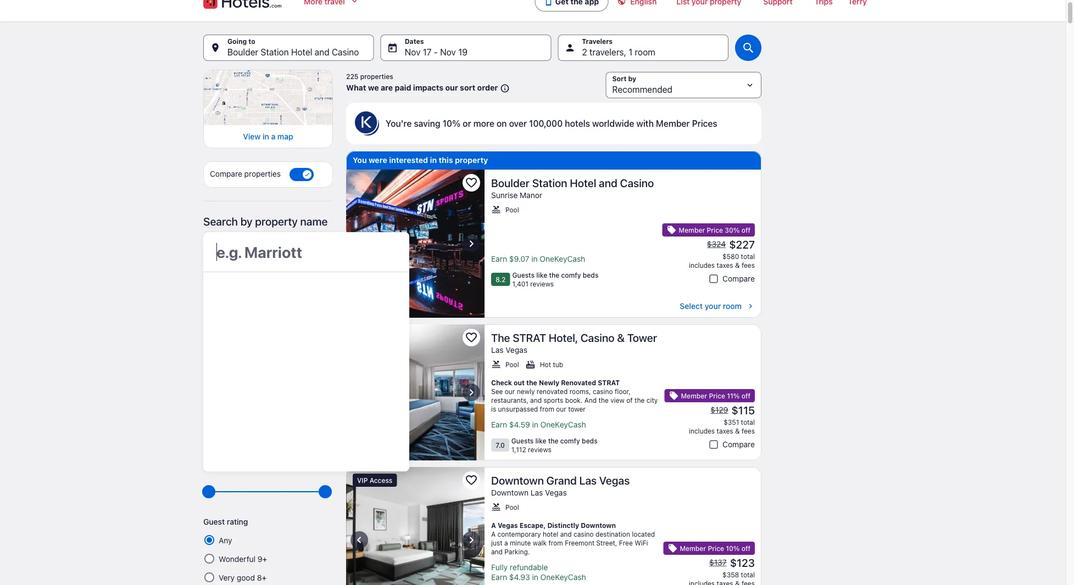 Task type: locate. For each thing, give the bounding box(es) containing it.
casino inside dropdown button
[[332, 47, 359, 57]]

fees down $227
[[742, 262, 755, 269]]

Save Boulder Station Hotel and Casino to a trip checkbox
[[463, 174, 480, 192]]

guest
[[203, 518, 225, 527]]

the inside the 'guests like the comfy beds 1,401 reviews'
[[549, 271, 559, 279]]

1 total from the top
[[741, 253, 755, 260]]

0 horizontal spatial casino
[[332, 47, 359, 57]]

includes down $129 button
[[689, 427, 715, 435]]

1
[[629, 47, 632, 57]]

vip access
[[357, 477, 392, 485]]

0 vertical spatial 10%
[[443, 118, 460, 129]]

from inside a vegas escape, distinctly downtown a contemporary hotel and casino destination located just a minute walk from freemont street, free wifi and parking.
[[549, 539, 563, 547]]

like down the earn $4.59 in onekeycash
[[535, 437, 546, 445]]

1 vertical spatial off
[[741, 392, 750, 400]]

0 vertical spatial pool
[[505, 206, 519, 214]]

2 travelers, 1 room
[[582, 47, 655, 57]]

earn inside fully refundable earn $4.93 in onekeycash
[[491, 573, 507, 582]]

in right view
[[263, 132, 269, 141]]

guests up 1,112
[[511, 437, 534, 445]]

price for $227
[[707, 226, 723, 234]]

hotel for boulder station hotel and casino
[[291, 47, 312, 57]]

worldwide
[[592, 118, 634, 129]]

small image right the wifi
[[668, 544, 678, 554]]

comfy for 1,401 reviews
[[561, 271, 581, 279]]

las down the
[[491, 346, 504, 355]]

0 vertical spatial &
[[735, 262, 740, 269]]

small image inside the what we are paid impacts our sort order link
[[498, 84, 510, 94]]

0 vertical spatial beds
[[583, 271, 598, 279]]

small image
[[617, 0, 626, 5], [498, 84, 510, 94], [491, 205, 501, 215], [667, 225, 677, 235], [491, 360, 501, 370], [526, 360, 535, 370], [491, 503, 501, 513], [668, 544, 678, 554]]

station
[[261, 47, 289, 57], [532, 176, 567, 189]]

hotel inside dropdown button
[[291, 47, 312, 57]]

the up newly
[[526, 379, 537, 387]]

1 vertical spatial properties
[[244, 170, 281, 179]]

taxes for $227
[[717, 262, 733, 269]]

0 vertical spatial las
[[491, 346, 504, 355]]

guests for 1,401
[[512, 271, 535, 279]]

0 horizontal spatial our
[[445, 83, 458, 92]]

2 vertical spatial pool
[[505, 504, 519, 511]]

2 vertical spatial earn
[[491, 573, 507, 582]]

the
[[549, 271, 559, 279], [526, 379, 537, 387], [599, 397, 609, 404], [635, 397, 645, 404], [548, 437, 558, 445]]

pool
[[505, 206, 519, 214], [505, 361, 519, 369], [505, 504, 519, 511]]

in right $9.07
[[531, 255, 538, 264]]

reviews for 1,112 reviews
[[528, 446, 552, 454]]

total inside $129 $115 $351 total includes taxes & fees
[[741, 419, 755, 426]]

the for check out the newly renovated strat see our newly renovated rooms, casino floor, restaurants, and sports book.  and the view of the city is unsurpassed from our tower
[[526, 379, 537, 387]]

1 taxes from the top
[[717, 262, 733, 269]]

comfy down earn $9.07 in onekeycash
[[561, 271, 581, 279]]

2 horizontal spatial our
[[556, 405, 566, 413]]

small image
[[669, 391, 679, 401]]

1 vertical spatial comfy
[[560, 437, 580, 445]]

street,
[[596, 539, 617, 547]]

includes
[[689, 262, 715, 269], [689, 427, 715, 435]]

& inside $129 $115 $351 total includes taxes & fees
[[735, 427, 740, 435]]

1 fees from the top
[[742, 262, 755, 269]]

strat inside check out the newly renovated strat see our newly renovated rooms, casino floor, restaurants, and sports book.  and the view of the city is unsurpassed from our tower
[[598, 379, 620, 387]]

compare for boulder station hotel and casino
[[723, 274, 755, 283]]

& down $351
[[735, 427, 740, 435]]

fully refundable earn $4.93 in onekeycash
[[491, 563, 586, 582]]

1 vertical spatial las
[[579, 474, 597, 487]]

member price 30% off
[[679, 226, 750, 234]]

fees inside $324 $227 $580 total includes taxes & fees
[[742, 262, 755, 269]]

nov left 17
[[405, 47, 421, 57]]

located
[[632, 531, 655, 538]]

room left medium image
[[723, 302, 742, 311]]

like inside the guests like the comfy beds 1,112 reviews
[[535, 437, 546, 445]]

beds down tower
[[582, 437, 598, 445]]

fees down $115 on the bottom right of page
[[742, 427, 755, 435]]

comfy inside the 'guests like the comfy beds 1,401 reviews'
[[561, 271, 581, 279]]

boulder for boulder station hotel and casino sunrise manor
[[491, 176, 530, 189]]

room inside the '2 travelers, 1 room' 'dropdown button'
[[635, 47, 655, 57]]

price up $129 on the right of the page
[[709, 392, 725, 400]]

station up 'manor' on the top of the page
[[532, 176, 567, 189]]

Save The STRAT Hotel, Casino & Tower to a trip checkbox
[[463, 329, 480, 347]]

3 earn from the top
[[491, 573, 507, 582]]

pool up the out
[[505, 361, 519, 369]]

8+
[[257, 574, 267, 583]]

1 vertical spatial strat
[[598, 379, 620, 387]]

2 includes from the top
[[689, 427, 715, 435]]

taxes down $580
[[717, 262, 733, 269]]

properties for 225 properties
[[360, 73, 393, 80]]

10% for or
[[443, 118, 460, 129]]

just
[[491, 539, 502, 547]]

renovated
[[537, 388, 568, 396]]

1 vertical spatial guests
[[511, 437, 534, 445]]

1 vertical spatial &
[[617, 331, 625, 344]]

& inside $324 $227 $580 total includes taxes & fees
[[735, 262, 740, 269]]

station inside dropdown button
[[261, 47, 289, 57]]

3 off from the top
[[741, 545, 750, 553]]

downtown inside a vegas escape, distinctly downtown a contemporary hotel and casino destination located just a minute walk from freemont street, free wifi and parking.
[[581, 522, 616, 530]]

earn $4.59 in onekeycash
[[491, 421, 586, 430]]

onekeycash for earn $4.59 in onekeycash
[[540, 421, 586, 430]]

property
[[455, 156, 488, 165], [255, 215, 298, 228]]

includes for $115
[[689, 427, 715, 435]]

$4.59
[[509, 421, 530, 430]]

1 horizontal spatial 10%
[[726, 545, 740, 553]]

0 vertical spatial station
[[261, 47, 289, 57]]

boulder station hotel and casino
[[227, 47, 359, 57]]

0 vertical spatial comfy
[[561, 271, 581, 279]]

station up the static map image
[[261, 47, 289, 57]]

hotel,
[[549, 331, 578, 344]]

wifi
[[635, 539, 648, 547]]

guest rating
[[203, 518, 248, 527]]

3 total from the top
[[741, 571, 755, 579]]

0 vertical spatial taxes
[[717, 262, 733, 269]]

price for $123
[[708, 545, 724, 553]]

2 pool from the top
[[505, 361, 519, 369]]

1 vertical spatial fees
[[742, 427, 755, 435]]

small image up on
[[498, 84, 510, 94]]

vegas up "contemporary"
[[498, 522, 518, 530]]

1 horizontal spatial properties
[[360, 73, 393, 80]]

pool for boulder
[[505, 206, 519, 214]]

select your room link
[[491, 302, 755, 312]]

casino
[[593, 388, 613, 396], [574, 531, 594, 538]]

1 horizontal spatial station
[[532, 176, 567, 189]]

vegas down the
[[506, 346, 527, 355]]

show next image for boulder station hotel and casino image
[[465, 237, 478, 251]]

a right just
[[504, 539, 508, 547]]

1 vertical spatial like
[[535, 437, 546, 445]]

compare down $580
[[723, 274, 755, 283]]

total inside $324 $227 $580 total includes taxes & fees
[[741, 253, 755, 260]]

a
[[491, 522, 496, 530], [491, 531, 496, 538]]

nov right -
[[440, 47, 456, 57]]

off right 11%
[[741, 392, 750, 400]]

guests up 1,401
[[512, 271, 535, 279]]

includes for $227
[[689, 262, 715, 269]]

earn for earn $9.07 in onekeycash
[[491, 255, 507, 264]]

0 horizontal spatial room
[[635, 47, 655, 57]]

& for &
[[735, 427, 740, 435]]

2 vertical spatial &
[[735, 427, 740, 435]]

Save Downtown Grand Las Vegas to a trip checkbox
[[463, 472, 480, 490]]

1 horizontal spatial casino
[[581, 331, 614, 344]]

&
[[735, 262, 740, 269], [617, 331, 625, 344], [735, 427, 740, 435]]

1 horizontal spatial nov
[[440, 47, 456, 57]]

2 vertical spatial compare
[[723, 440, 755, 449]]

restaurants,
[[491, 397, 528, 404]]

1 vertical spatial a
[[491, 531, 496, 538]]

0 vertical spatial casino
[[332, 47, 359, 57]]

-
[[434, 47, 438, 57]]

1 pool from the top
[[505, 206, 519, 214]]

search
[[203, 215, 238, 228]]

1 vertical spatial downtown
[[491, 489, 528, 498]]

reviews inside the guests like the comfy beds 1,112 reviews
[[528, 446, 552, 454]]

10%
[[443, 118, 460, 129], [726, 545, 740, 553]]

1 vertical spatial our
[[505, 388, 515, 396]]

guests like the comfy beds 1,112 reviews
[[511, 437, 598, 454]]

0 vertical spatial hotel
[[291, 47, 312, 57]]

guests inside the guests like the comfy beds 1,112 reviews
[[511, 437, 534, 445]]

2 vertical spatial total
[[741, 571, 755, 579]]

in down refundable
[[532, 573, 538, 582]]

downtown up escape,
[[491, 489, 528, 498]]

and inside boulder station hotel and casino sunrise manor
[[599, 176, 617, 189]]

our down 'sports'
[[556, 405, 566, 413]]

10% up $123 on the bottom right of page
[[726, 545, 740, 553]]

beds up select your room link at bottom
[[583, 271, 598, 279]]

our left sort at left top
[[445, 83, 458, 92]]

properties down view in a map button
[[244, 170, 281, 179]]

a vegas escape, distinctly downtown a contemporary hotel and casino destination located just a minute walk from freemont street, free wifi and parking.
[[491, 522, 655, 556]]

1 vertical spatial beds
[[582, 437, 598, 445]]

total down $123 on the bottom right of page
[[741, 571, 755, 579]]

compare for the strat hotel, casino & tower
[[723, 440, 755, 449]]

2 vertical spatial las
[[531, 489, 543, 498]]

boulder station hotel and casino sunrise manor
[[491, 176, 654, 200]]

2 taxes from the top
[[717, 427, 733, 435]]

$324 $227 $580 total includes taxes & fees
[[689, 238, 755, 269]]

casino inside boulder station hotel and casino sunrise manor
[[620, 176, 654, 189]]

earn left $9.07
[[491, 255, 507, 264]]

interested
[[389, 156, 428, 165]]

10% left or
[[443, 118, 460, 129]]

fees inside $129 $115 $351 total includes taxes & fees
[[742, 427, 755, 435]]

0 horizontal spatial station
[[261, 47, 289, 57]]

were
[[369, 156, 387, 165]]

1 vertical spatial reviews
[[528, 446, 552, 454]]

compare down $351
[[723, 440, 755, 449]]

0 horizontal spatial properties
[[244, 170, 281, 179]]

pool down the sunrise
[[505, 206, 519, 214]]

0 vertical spatial room
[[635, 47, 655, 57]]

2 horizontal spatial las
[[579, 474, 597, 487]]

$324 button
[[706, 240, 727, 249]]

$129
[[711, 406, 728, 415]]

1 vertical spatial from
[[549, 539, 563, 547]]

0 vertical spatial a
[[491, 522, 496, 530]]

0 horizontal spatial las
[[491, 346, 504, 355]]

100,000
[[529, 118, 563, 129]]

price up $324
[[707, 226, 723, 234]]

1 vertical spatial hotel
[[570, 176, 596, 189]]

earn down is
[[491, 421, 507, 430]]

exterior image
[[346, 325, 485, 461]]

10% for off
[[726, 545, 740, 553]]

boulder inside dropdown button
[[227, 47, 258, 57]]

and inside check out the newly renovated strat see our newly renovated rooms, casino floor, restaurants, and sports book.  and the view of the city is unsurpassed from our tower
[[530, 397, 542, 404]]

1 nov from the left
[[405, 47, 421, 57]]

1 horizontal spatial hotel
[[570, 176, 596, 189]]

& down $580
[[735, 262, 740, 269]]

price for $115
[[709, 392, 725, 400]]

off for $115
[[741, 392, 750, 400]]

1 vertical spatial taxes
[[717, 427, 733, 435]]

includes inside $324 $227 $580 total includes taxes & fees
[[689, 262, 715, 269]]

sunrise
[[491, 191, 518, 200]]

1 vertical spatial includes
[[689, 427, 715, 435]]

onekeycash for earn $9.07 in onekeycash
[[540, 255, 585, 264]]

taxes inside $129 $115 $351 total includes taxes & fees
[[717, 427, 733, 435]]

2 vertical spatial off
[[741, 545, 750, 553]]

reviews inside the 'guests like the comfy beds 1,401 reviews'
[[530, 280, 554, 288]]

total down $227
[[741, 253, 755, 260]]

wonderful 9+
[[219, 555, 267, 564]]

compare
[[210, 170, 242, 179], [723, 274, 755, 283], [723, 440, 755, 449]]

0 vertical spatial a
[[271, 132, 275, 141]]

1 earn from the top
[[491, 255, 507, 264]]

2 vertical spatial price
[[708, 545, 724, 553]]

7.0
[[496, 442, 505, 449]]

boulder
[[227, 47, 258, 57], [491, 176, 530, 189]]

reviews right 1,401
[[530, 280, 554, 288]]

1 vertical spatial station
[[532, 176, 567, 189]]

strat up the floor,
[[598, 379, 620, 387]]

total down $115 on the bottom right of page
[[741, 419, 755, 426]]

room inside select your room link
[[723, 302, 742, 311]]

you
[[353, 156, 367, 165]]

boulder up the sunrise
[[491, 176, 530, 189]]

guests
[[512, 271, 535, 279], [511, 437, 534, 445]]

1 vertical spatial price
[[709, 392, 725, 400]]

las inside the strat hotel, casino & tower las vegas
[[491, 346, 504, 355]]

1 vertical spatial onekeycash
[[540, 421, 586, 430]]

1 horizontal spatial our
[[505, 388, 515, 396]]

1 horizontal spatial property
[[455, 156, 488, 165]]

1 vertical spatial pool
[[505, 361, 519, 369]]

and inside dropdown button
[[315, 47, 329, 57]]

0 vertical spatial properties
[[360, 73, 393, 80]]

las up escape,
[[531, 489, 543, 498]]

0 vertical spatial from
[[540, 405, 554, 413]]

price up $137
[[708, 545, 724, 553]]

from
[[540, 405, 554, 413], [549, 539, 563, 547]]

2 off from the top
[[741, 392, 750, 400]]

2 vertical spatial downtown
[[581, 522, 616, 530]]

comfy inside the guests like the comfy beds 1,112 reviews
[[560, 437, 580, 445]]

hotels logo image
[[203, 0, 282, 10]]

1 horizontal spatial strat
[[598, 379, 620, 387]]

& inside the strat hotel, casino & tower las vegas
[[617, 331, 625, 344]]

1 horizontal spatial room
[[723, 302, 742, 311]]

the inside the guests like the comfy beds 1,112 reviews
[[548, 437, 558, 445]]

small image down the sunrise
[[491, 205, 501, 215]]

1 includes from the top
[[689, 262, 715, 269]]

0 vertical spatial off
[[741, 226, 750, 234]]

1 vertical spatial compare
[[723, 274, 755, 283]]

access
[[370, 477, 392, 485]]

& left tower
[[617, 331, 625, 344]]

our up restaurants,
[[505, 388, 515, 396]]

pool for downtown
[[505, 504, 519, 511]]

the for guests like the comfy beds 1,401 reviews
[[549, 271, 559, 279]]

compare up search on the left of the page
[[210, 170, 242, 179]]

strat right the
[[513, 331, 546, 344]]

0 vertical spatial total
[[741, 253, 755, 260]]

& for casino
[[735, 262, 740, 269]]

1 off from the top
[[741, 226, 750, 234]]

properties up the we
[[360, 73, 393, 80]]

2 horizontal spatial casino
[[620, 176, 654, 189]]

$580
[[722, 253, 739, 260]]

1 horizontal spatial a
[[504, 539, 508, 547]]

casino inside the strat hotel, casino & tower las vegas
[[581, 331, 614, 344]]

show previous image for downtown grand las vegas image
[[353, 534, 366, 547]]

1,112
[[511, 446, 526, 454]]

0 horizontal spatial nov
[[405, 47, 421, 57]]

the down the earn $4.59 in onekeycash
[[548, 437, 558, 445]]

0 horizontal spatial hotel
[[291, 47, 312, 57]]

0 vertical spatial includes
[[689, 262, 715, 269]]

2
[[582, 47, 587, 57]]

taxes down $351
[[717, 427, 733, 435]]

boulder inside boulder station hotel and casino sunrise manor
[[491, 176, 530, 189]]

member for the strat hotel, casino & tower
[[681, 392, 707, 400]]

escape,
[[520, 522, 546, 530]]

static map image image
[[203, 70, 333, 125]]

property right by
[[255, 215, 298, 228]]

las right grand
[[579, 474, 597, 487]]

rooftop pool image
[[346, 468, 485, 586]]

$115
[[731, 404, 755, 417]]

off right 30%
[[741, 226, 750, 234]]

station inside boulder station hotel and casino sunrise manor
[[532, 176, 567, 189]]

0 horizontal spatial a
[[271, 132, 275, 141]]

total inside $137 $123 $358 total
[[741, 571, 755, 579]]

search by property name
[[203, 215, 328, 228]]

beds for guests like the comfy beds 1,401 reviews
[[583, 271, 598, 279]]

like down earn $9.07 in onekeycash
[[536, 271, 547, 279]]

from down hotel
[[549, 539, 563, 547]]

off for $227
[[741, 226, 750, 234]]

$4.93
[[509, 573, 530, 582]]

0 vertical spatial fees
[[742, 262, 755, 269]]

in
[[263, 132, 269, 141], [430, 156, 437, 165], [531, 255, 538, 264], [532, 421, 538, 430], [532, 573, 538, 582]]

downtown up destination
[[581, 522, 616, 530]]

1 vertical spatial casino
[[620, 176, 654, 189]]

any
[[219, 537, 232, 546]]

1 vertical spatial room
[[723, 302, 742, 311]]

a left the map
[[271, 132, 275, 141]]

compare properties
[[210, 170, 281, 179]]

hotel
[[291, 47, 312, 57], [570, 176, 596, 189]]

earn for earn $4.59 in onekeycash
[[491, 421, 507, 430]]

$1,000 and above, Maximum, Price per night range field
[[210, 480, 326, 504]]

0 vertical spatial onekeycash
[[540, 255, 585, 264]]

search image
[[742, 41, 755, 54]]

strat
[[513, 331, 546, 344], [598, 379, 620, 387]]

2 vertical spatial casino
[[581, 331, 614, 344]]

distinctly
[[547, 522, 579, 530]]

3 pool from the top
[[505, 504, 519, 511]]

1 vertical spatial boulder
[[491, 176, 530, 189]]

a inside view in a map button
[[271, 132, 275, 141]]

room right 1
[[635, 47, 655, 57]]

0 vertical spatial guests
[[512, 271, 535, 279]]

small image left "member price 30% off"
[[667, 225, 677, 235]]

contemporary
[[497, 531, 541, 538]]

downtown down 1,112
[[491, 474, 544, 487]]

onekeycash down refundable
[[540, 573, 586, 582]]

0 vertical spatial strat
[[513, 331, 546, 344]]

0 horizontal spatial strat
[[513, 331, 546, 344]]

onekeycash
[[540, 255, 585, 264], [540, 421, 586, 430], [540, 573, 586, 582]]

hotel inside boulder station hotel and casino sunrise manor
[[570, 176, 596, 189]]

the strat hotel, casino & tower las vegas
[[491, 331, 657, 355]]

0 vertical spatial reviews
[[530, 280, 554, 288]]

downtown for a
[[581, 522, 616, 530]]

2 total from the top
[[741, 419, 755, 426]]

like inside the 'guests like the comfy beds 1,401 reviews'
[[536, 271, 547, 279]]

0 vertical spatial like
[[536, 271, 547, 279]]

book.
[[565, 397, 583, 404]]

property up save boulder station hotel and casino to a trip option
[[455, 156, 488, 165]]

total
[[741, 253, 755, 260], [741, 419, 755, 426], [741, 571, 755, 579]]

1 vertical spatial a
[[504, 539, 508, 547]]

0 vertical spatial earn
[[491, 255, 507, 264]]

newly
[[539, 379, 559, 387]]

casino inside check out the newly renovated strat see our newly renovated rooms, casino floor, restaurants, and sports book.  and the view of the city is unsurpassed from our tower
[[593, 388, 613, 396]]

reviews right 1,112
[[528, 446, 552, 454]]

casino up and
[[593, 388, 613, 396]]

name
[[300, 215, 328, 228]]

0 horizontal spatial property
[[255, 215, 298, 228]]

vegas inside a vegas escape, distinctly downtown a contemporary hotel and casino destination located just a minute walk from freemont street, free wifi and parking.
[[498, 522, 518, 530]]

off up $123 on the bottom right of page
[[741, 545, 750, 553]]

$0, Minimum, Price per night range field
[[210, 480, 326, 504]]

includes inside $129 $115 $351 total includes taxes & fees
[[689, 427, 715, 435]]

0 vertical spatial casino
[[593, 388, 613, 396]]

rooms,
[[570, 388, 591, 396]]

comfy
[[561, 271, 581, 279], [560, 437, 580, 445]]

from down 'sports'
[[540, 405, 554, 413]]

0 vertical spatial downtown
[[491, 474, 544, 487]]

includes down $324 button at the right
[[689, 262, 715, 269]]

0 vertical spatial property
[[455, 156, 488, 165]]

1 vertical spatial casino
[[574, 531, 594, 538]]

earn down the fully
[[491, 573, 507, 582]]

the down earn $9.07 in onekeycash
[[549, 271, 559, 279]]

vip
[[357, 477, 368, 485]]

taxes inside $324 $227 $580 total includes taxes & fees
[[717, 262, 733, 269]]

comfy down tower
[[560, 437, 580, 445]]

0 horizontal spatial boulder
[[227, 47, 258, 57]]

taxes
[[717, 262, 733, 269], [717, 427, 733, 435]]

pool up "contemporary"
[[505, 504, 519, 511]]

beds inside the guests like the comfy beds 1,112 reviews
[[582, 437, 598, 445]]

0 horizontal spatial 10%
[[443, 118, 460, 129]]

fully
[[491, 563, 508, 572]]

beds inside the 'guests like the comfy beds 1,401 reviews'
[[583, 271, 598, 279]]

guests inside the 'guests like the comfy beds 1,401 reviews'
[[512, 271, 535, 279]]

boulder down hotels logo
[[227, 47, 258, 57]]

2 fees from the top
[[742, 427, 755, 435]]

onekeycash down tower
[[540, 421, 586, 430]]

2 earn from the top
[[491, 421, 507, 430]]

1 vertical spatial 10%
[[726, 545, 740, 553]]

onekeycash up the 'guests like the comfy beds 1,401 reviews'
[[540, 255, 585, 264]]

2 vertical spatial onekeycash
[[540, 573, 586, 582]]

rating
[[227, 518, 248, 527]]

1 vertical spatial earn
[[491, 421, 507, 430]]

the right of
[[635, 397, 645, 404]]

casino up the freemont
[[574, 531, 594, 538]]

properties
[[360, 73, 393, 80], [244, 170, 281, 179]]



Task type: describe. For each thing, give the bounding box(es) containing it.
grand
[[546, 474, 577, 487]]

tower
[[568, 405, 586, 413]]

on
[[497, 118, 507, 129]]

beds for guests like the comfy beds 1,112 reviews
[[582, 437, 598, 445]]

show next image for the strat hotel, casino & tower image
[[465, 386, 478, 399]]

wonderful
[[219, 555, 256, 564]]

e.g. Marriott text field
[[203, 232, 409, 272]]

0 vertical spatial compare
[[210, 170, 242, 179]]

total for $123
[[741, 571, 755, 579]]

9+
[[258, 555, 267, 564]]

you're saving 10% or more on over 100,000 hotels worldwide with member prices
[[386, 118, 717, 129]]

what
[[346, 83, 366, 92]]

fees for $115
[[742, 427, 755, 435]]

guests for 1,112
[[511, 437, 534, 445]]

off for $123
[[741, 545, 750, 553]]

city
[[646, 397, 658, 404]]

$351
[[724, 419, 739, 426]]

free
[[619, 539, 633, 547]]

225
[[346, 73, 358, 80]]

unsurpassed
[[498, 405, 538, 413]]

what we are paid impacts our sort order
[[346, 83, 498, 92]]

hotel
[[543, 531, 558, 538]]

member for downtown grand las vegas
[[680, 545, 706, 553]]

strat inside the strat hotel, casino & tower las vegas
[[513, 331, 546, 344]]

total for $227
[[741, 253, 755, 260]]

check
[[491, 379, 512, 387]]

map
[[277, 132, 293, 141]]

the right and
[[599, 397, 609, 404]]

station for boulder station hotel and casino
[[261, 47, 289, 57]]

medium image
[[746, 302, 755, 311]]

vegas down grand
[[545, 489, 567, 498]]

travelers,
[[589, 47, 626, 57]]

nov 17 - nov 19 button
[[381, 35, 551, 61]]

225 properties
[[346, 73, 393, 80]]

30%
[[725, 226, 740, 234]]

order
[[477, 83, 498, 92]]

in right $4.59 on the left bottom of the page
[[532, 421, 538, 430]]

select
[[680, 302, 703, 311]]

$0, Minimum, Price per night text field
[[203, 443, 266, 469]]

very
[[219, 574, 235, 583]]

freemont
[[565, 539, 594, 547]]

properties for compare properties
[[244, 170, 281, 179]]

2 nov from the left
[[440, 47, 456, 57]]

nov 17 - nov 19
[[405, 47, 468, 57]]

in inside button
[[263, 132, 269, 141]]

$324
[[707, 240, 726, 249]]

like for 1,401 reviews
[[536, 271, 547, 279]]

taxes for $115
[[717, 427, 733, 435]]

member price 10% off
[[680, 545, 750, 553]]

$129 $115 $351 total includes taxes & fees
[[689, 404, 755, 435]]

downtown for downtown
[[491, 489, 528, 498]]

over
[[509, 118, 527, 129]]

$137 $123 $358 total
[[709, 557, 755, 579]]

of
[[626, 397, 633, 404]]

show next image for downtown grand las vegas image
[[465, 534, 478, 547]]

17
[[423, 47, 432, 57]]

from inside check out the newly renovated strat see our newly renovated rooms, casino floor, restaurants, and sports book.  and the view of the city is unsurpassed from our tower
[[540, 405, 554, 413]]

are
[[381, 83, 393, 92]]

boulder station hotel and casino button
[[203, 35, 374, 61]]

check out the newly renovated strat see our newly renovated rooms, casino floor, restaurants, and sports book.  and the view of the city is unsurpassed from our tower
[[491, 379, 658, 413]]

total for $115
[[741, 419, 755, 426]]

casino for boulder station hotel and casino
[[332, 47, 359, 57]]

1 a from the top
[[491, 522, 496, 530]]

0 vertical spatial our
[[445, 83, 458, 92]]

guests like the comfy beds 1,401 reviews
[[512, 271, 598, 288]]

in left this
[[430, 156, 437, 165]]

1 horizontal spatial las
[[531, 489, 543, 498]]

comfy for 1,112 reviews
[[560, 437, 580, 445]]

view
[[243, 132, 261, 141]]

small image up check
[[491, 360, 501, 370]]

small image up 2 travelers, 1 room
[[617, 0, 626, 5]]

manor
[[520, 191, 542, 200]]

onekeycash inside fully refundable earn $4.93 in onekeycash
[[540, 573, 586, 582]]

boulder for boulder station hotel and casino
[[227, 47, 258, 57]]

hot
[[540, 361, 551, 369]]

in inside fully refundable earn $4.93 in onekeycash
[[532, 573, 538, 582]]

tub
[[553, 361, 563, 369]]

$227
[[729, 238, 755, 251]]

the for guests like the comfy beds 1,112 reviews
[[548, 437, 558, 445]]

renovated
[[561, 379, 596, 387]]

$1,000 and above, Maximum, Price per night text field
[[270, 443, 333, 469]]

reviews for 1,401 reviews
[[530, 280, 554, 288]]

member for boulder station hotel and casino
[[679, 226, 705, 234]]

walk
[[533, 539, 547, 547]]

is
[[491, 405, 496, 413]]

small image left the hot
[[526, 360, 535, 370]]

minute
[[510, 539, 531, 547]]

the
[[491, 331, 510, 344]]

impacts
[[413, 83, 443, 92]]

8.2
[[496, 276, 506, 283]]

with
[[636, 118, 654, 129]]

1,401
[[512, 280, 528, 288]]

vegas inside the strat hotel, casino & tower las vegas
[[506, 346, 527, 355]]

a inside a vegas escape, distinctly downtown a contemporary hotel and casino destination located just a minute walk from freemont street, free wifi and parking.
[[504, 539, 508, 547]]

casino image
[[346, 170, 485, 318]]

small image up "contemporary"
[[491, 503, 501, 513]]

hotel for boulder station hotel and casino sunrise manor
[[570, 176, 596, 189]]

like for 1,112 reviews
[[535, 437, 546, 445]]

leading image
[[544, 0, 553, 6]]

or
[[463, 118, 471, 129]]

casino inside a vegas escape, distinctly downtown a contemporary hotel and casino destination located just a minute walk from freemont street, free wifi and parking.
[[574, 531, 594, 538]]

casino for boulder station hotel and casino sunrise manor
[[620, 176, 654, 189]]

19
[[458, 47, 468, 57]]

out
[[514, 379, 525, 387]]

destination
[[596, 531, 630, 538]]

fees for $227
[[742, 262, 755, 269]]

refundable
[[510, 563, 548, 572]]

what we are paid impacts our sort order link
[[346, 83, 510, 94]]

1 vertical spatial property
[[255, 215, 298, 228]]

see
[[491, 388, 503, 396]]

more
[[473, 118, 494, 129]]

good
[[237, 574, 255, 583]]

vegas right grand
[[599, 474, 630, 487]]

$9.07
[[509, 255, 529, 264]]

sort
[[460, 83, 475, 92]]

this
[[439, 156, 453, 165]]

you're
[[386, 118, 412, 129]]

hotels
[[565, 118, 590, 129]]

very good 8+
[[219, 574, 267, 583]]

we
[[368, 83, 379, 92]]

2 a from the top
[[491, 531, 496, 538]]

newly
[[517, 388, 535, 396]]

hot tub
[[540, 361, 563, 369]]

station for boulder station hotel and casino sunrise manor
[[532, 176, 567, 189]]

you were interested in this property
[[353, 156, 488, 165]]

$137 button
[[708, 558, 728, 568]]

select your room
[[680, 302, 742, 311]]

sports
[[544, 397, 563, 404]]



Task type: vqa. For each thing, say whether or not it's contained in the screenshot.
THE STATION to the left
yes



